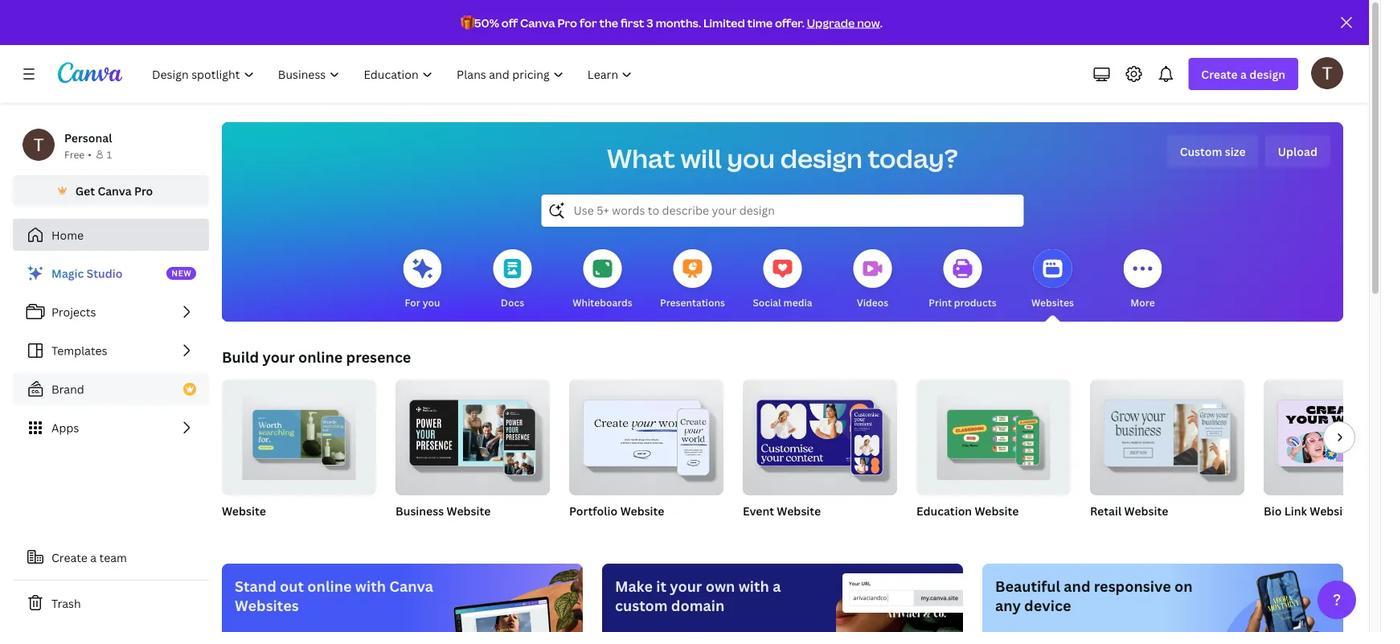 Task type: describe. For each thing, give the bounding box(es) containing it.
on
[[1175, 576, 1193, 596]]

products
[[955, 296, 997, 309]]

1366 inside website 1366 × 768 px
[[222, 524, 245, 537]]

more
[[1131, 296, 1156, 309]]

bio
[[1264, 503, 1283, 518]]

upgrade
[[807, 15, 855, 30]]

group for website
[[222, 373, 376, 496]]

your inside the make it your own with a custom domain
[[670, 576, 703, 596]]

now
[[858, 15, 881, 30]]

off
[[502, 15, 518, 30]]

for you button
[[403, 238, 442, 322]]

link
[[1285, 503, 1308, 518]]

retail website
[[1091, 503, 1169, 518]]

0 vertical spatial canva
[[520, 15, 555, 30]]

group for education website
[[917, 373, 1071, 496]]

online for out
[[307, 576, 352, 596]]

brand link
[[13, 373, 209, 405]]

bio link website group
[[1264, 380, 1382, 539]]

projects link
[[13, 296, 209, 328]]

🎁 50% off canva pro for the first 3 months. limited time offer. upgrade now .
[[461, 15, 883, 30]]

custom size
[[1181, 144, 1246, 159]]

1 horizontal spatial websites
[[1032, 296, 1075, 309]]

Search search field
[[574, 195, 992, 226]]

stand out online with canva websites link
[[222, 564, 583, 632]]

projects
[[51, 304, 96, 320]]

limited
[[704, 15, 745, 30]]

group for portfolio website
[[570, 373, 724, 496]]

create a design
[[1202, 66, 1286, 82]]

education website group
[[917, 373, 1071, 539]]

portfolio
[[570, 503, 618, 518]]

business website group
[[396, 373, 550, 539]]

media
[[784, 296, 813, 309]]

beautiful and responsive on any device link
[[983, 564, 1344, 632]]

brand
[[51, 382, 84, 397]]

any
[[996, 596, 1021, 615]]

canva inside button
[[98, 183, 132, 198]]

first
[[621, 15, 645, 30]]

domain
[[672, 596, 725, 615]]

months.
[[656, 15, 702, 30]]

•
[[88, 148, 92, 161]]

it
[[657, 576, 667, 596]]

group for event website
[[743, 373, 898, 496]]

retail website group
[[1091, 373, 1245, 539]]

website for event website
[[777, 503, 821, 518]]

create for create a design
[[1202, 66, 1239, 82]]

beautiful and responsive on any device
[[996, 576, 1193, 615]]

business
[[396, 503, 444, 518]]

1 horizontal spatial you
[[727, 141, 776, 176]]

and
[[1064, 576, 1091, 596]]

for you
[[405, 296, 440, 309]]

768 inside website 1366 × 768 px
[[254, 524, 271, 537]]

websites button
[[1032, 238, 1075, 322]]

get
[[75, 183, 95, 198]]

presence
[[346, 347, 411, 367]]

build your online presence
[[222, 347, 411, 367]]

a for design
[[1241, 66, 1248, 82]]

presentations
[[660, 296, 726, 309]]

bio link website
[[1264, 503, 1355, 518]]

list containing magic studio
[[13, 257, 209, 444]]

group for retail website
[[1091, 373, 1245, 496]]

get canva pro button
[[13, 175, 209, 206]]

upgrade now button
[[807, 15, 881, 30]]

home
[[51, 227, 84, 243]]

create a design button
[[1189, 58, 1299, 90]]

🎁
[[461, 15, 472, 30]]

terry turtle image
[[1312, 57, 1344, 89]]

top level navigation element
[[142, 58, 646, 90]]

stand out online with canva websites
[[235, 576, 433, 615]]

design inside the create a design dropdown button
[[1250, 66, 1286, 82]]

team
[[99, 550, 127, 565]]

0 horizontal spatial design
[[781, 141, 863, 176]]

business website 1366 × 768 px
[[396, 503, 491, 537]]

create a team button
[[13, 541, 209, 574]]

with inside stand out online with canva websites
[[355, 576, 386, 596]]

build
[[222, 347, 259, 367]]

studio
[[87, 266, 123, 281]]

portfolio website group
[[570, 373, 724, 539]]

apps link
[[13, 412, 209, 444]]

time
[[748, 15, 773, 30]]

a for team
[[90, 550, 97, 565]]

custom
[[615, 596, 668, 615]]

you inside 'button'
[[423, 296, 440, 309]]

px inside business website 1366 × 768 px
[[447, 524, 458, 537]]

.
[[881, 15, 883, 30]]

education
[[917, 503, 973, 518]]

videos
[[857, 296, 889, 309]]

create for create a team
[[51, 550, 88, 565]]

social media
[[753, 296, 813, 309]]

social media button
[[753, 238, 813, 322]]



Task type: locate. For each thing, give the bounding box(es) containing it.
website group
[[222, 373, 376, 539]]

pro inside button
[[134, 183, 153, 198]]

768
[[254, 524, 271, 537], [428, 524, 445, 537]]

× up stand
[[248, 524, 252, 537]]

1 vertical spatial pro
[[134, 183, 153, 198]]

px inside website 1366 × 768 px
[[274, 524, 285, 537]]

0 horizontal spatial 1366
[[222, 524, 245, 537]]

website inside website 1366 × 768 px
[[222, 503, 266, 518]]

whiteboards button
[[573, 238, 633, 322]]

0 horizontal spatial canva
[[98, 183, 132, 198]]

1 vertical spatial a
[[90, 550, 97, 565]]

for
[[405, 296, 421, 309]]

2 × from the left
[[421, 524, 426, 537]]

× inside business website 1366 × 768 px
[[421, 524, 426, 537]]

2 1366 from the left
[[396, 524, 419, 537]]

get canva pro
[[75, 183, 153, 198]]

create inside button
[[51, 550, 88, 565]]

trash
[[51, 596, 81, 611]]

website for business website 1366 × 768 px
[[447, 503, 491, 518]]

free
[[64, 148, 85, 161]]

1 vertical spatial create
[[51, 550, 88, 565]]

1 horizontal spatial ×
[[421, 524, 426, 537]]

websites inside stand out online with canva websites
[[235, 596, 299, 615]]

canva
[[520, 15, 555, 30], [98, 183, 132, 198], [390, 576, 433, 596]]

0 horizontal spatial 768
[[254, 524, 271, 537]]

group
[[222, 373, 376, 496], [396, 373, 550, 496], [570, 373, 724, 496], [743, 373, 898, 496], [917, 373, 1071, 496], [1091, 373, 1245, 496], [1264, 380, 1382, 496]]

more button
[[1124, 238, 1163, 322]]

0 horizontal spatial a
[[90, 550, 97, 565]]

0 horizontal spatial with
[[355, 576, 386, 596]]

2 vertical spatial a
[[773, 576, 781, 596]]

custom size button
[[1168, 135, 1259, 167]]

retail
[[1091, 503, 1122, 518]]

templates link
[[13, 335, 209, 367]]

beautiful
[[996, 576, 1061, 596]]

px
[[274, 524, 285, 537], [447, 524, 458, 537]]

1 horizontal spatial design
[[1250, 66, 1286, 82]]

1366 up stand
[[222, 524, 245, 537]]

portfolio website
[[570, 503, 665, 518]]

design
[[1250, 66, 1286, 82], [781, 141, 863, 176]]

trash link
[[13, 587, 209, 619]]

0 vertical spatial online
[[298, 347, 343, 367]]

0 vertical spatial pro
[[558, 15, 578, 30]]

list
[[13, 257, 209, 444]]

2 px from the left
[[447, 524, 458, 537]]

0 horizontal spatial you
[[423, 296, 440, 309]]

design left terry turtle image at top right
[[1250, 66, 1286, 82]]

0 horizontal spatial create
[[51, 550, 88, 565]]

website right link
[[1311, 503, 1355, 518]]

1366
[[222, 524, 245, 537], [396, 524, 419, 537]]

create inside dropdown button
[[1202, 66, 1239, 82]]

3 website from the left
[[621, 503, 665, 518]]

1 website from the left
[[222, 503, 266, 518]]

canva right off
[[520, 15, 555, 30]]

a
[[1241, 66, 1248, 82], [90, 550, 97, 565], [773, 576, 781, 596]]

offer.
[[775, 15, 805, 30]]

the
[[600, 15, 619, 30]]

responsive
[[1095, 576, 1172, 596]]

1 vertical spatial your
[[670, 576, 703, 596]]

print
[[929, 296, 952, 309]]

1 px from the left
[[274, 524, 285, 537]]

5 website from the left
[[975, 503, 1019, 518]]

1 vertical spatial websites
[[235, 596, 299, 615]]

group for business website
[[396, 373, 550, 496]]

apps
[[51, 420, 79, 436]]

website right the portfolio
[[621, 503, 665, 518]]

1 horizontal spatial px
[[447, 524, 458, 537]]

print products button
[[929, 238, 997, 322]]

videos button
[[854, 238, 892, 322]]

with right own
[[739, 576, 770, 596]]

make it your own with a custom domain
[[615, 576, 781, 615]]

a inside button
[[90, 550, 97, 565]]

website inside retail website group
[[1125, 503, 1169, 518]]

your right build on the left bottom of the page
[[263, 347, 295, 367]]

website right event
[[777, 503, 821, 518]]

make
[[615, 576, 653, 596]]

2 website from the left
[[447, 503, 491, 518]]

upload button
[[1266, 135, 1331, 167]]

a inside the make it your own with a custom domain
[[773, 576, 781, 596]]

0 vertical spatial websites
[[1032, 296, 1075, 309]]

pro left "for"
[[558, 15, 578, 30]]

768 down business
[[428, 524, 445, 537]]

1 768 from the left
[[254, 524, 271, 537]]

website up stand
[[222, 503, 266, 518]]

website right retail
[[1125, 503, 1169, 518]]

website inside event website group
[[777, 503, 821, 518]]

2 vertical spatial canva
[[390, 576, 433, 596]]

website right business
[[447, 503, 491, 518]]

1 horizontal spatial pro
[[558, 15, 578, 30]]

1 horizontal spatial your
[[670, 576, 703, 596]]

you
[[727, 141, 776, 176], [423, 296, 440, 309]]

online left presence
[[298, 347, 343, 367]]

custom
[[1181, 144, 1223, 159]]

your right it
[[670, 576, 703, 596]]

own
[[706, 576, 736, 596]]

0 horizontal spatial your
[[263, 347, 295, 367]]

1 horizontal spatial 768
[[428, 524, 445, 537]]

online right out
[[307, 576, 352, 596]]

upload
[[1279, 144, 1318, 159]]

website inside the portfolio website group
[[621, 503, 665, 518]]

768 up stand
[[254, 524, 271, 537]]

1 horizontal spatial create
[[1202, 66, 1239, 82]]

website inside bio link website 'group'
[[1311, 503, 1355, 518]]

magic studio
[[51, 266, 123, 281]]

home link
[[13, 219, 209, 251]]

a right own
[[773, 576, 781, 596]]

0 vertical spatial design
[[1250, 66, 1286, 82]]

1 vertical spatial online
[[307, 576, 352, 596]]

× down business
[[421, 524, 426, 537]]

50%
[[475, 15, 499, 30]]

1 horizontal spatial 1366
[[396, 524, 419, 537]]

out
[[280, 576, 304, 596]]

4 website from the left
[[777, 503, 821, 518]]

× inside website 1366 × 768 px
[[248, 524, 252, 537]]

canva down business website 1366 × 768 px
[[390, 576, 433, 596]]

what will you design today?
[[607, 141, 959, 176]]

1366 down business
[[396, 524, 419, 537]]

1
[[107, 148, 112, 161]]

website for education website
[[975, 503, 1019, 518]]

0 horizontal spatial px
[[274, 524, 285, 537]]

whiteboards
[[573, 296, 633, 309]]

website
[[222, 503, 266, 518], [447, 503, 491, 518], [621, 503, 665, 518], [777, 503, 821, 518], [975, 503, 1019, 518], [1125, 503, 1169, 518], [1311, 503, 1355, 518]]

event website
[[743, 503, 821, 518]]

you right for
[[423, 296, 440, 309]]

new
[[171, 268, 192, 279]]

0 vertical spatial you
[[727, 141, 776, 176]]

768 inside business website 1366 × 768 px
[[428, 524, 445, 537]]

1 vertical spatial you
[[423, 296, 440, 309]]

a up size
[[1241, 66, 1248, 82]]

create
[[1202, 66, 1239, 82], [51, 550, 88, 565]]

group for bio link website
[[1264, 380, 1382, 496]]

pro
[[558, 15, 578, 30], [134, 183, 153, 198]]

1 vertical spatial canva
[[98, 183, 132, 198]]

create left team
[[51, 550, 88, 565]]

templates
[[51, 343, 107, 358]]

None search field
[[542, 195, 1024, 227]]

×
[[248, 524, 252, 537], [421, 524, 426, 537]]

0 horizontal spatial pro
[[134, 183, 153, 198]]

0 horizontal spatial websites
[[235, 596, 299, 615]]

canva inside stand out online with canva websites
[[390, 576, 433, 596]]

3
[[647, 15, 654, 30]]

event website group
[[743, 373, 898, 539]]

0 vertical spatial a
[[1241, 66, 1248, 82]]

a inside dropdown button
[[1241, 66, 1248, 82]]

with
[[355, 576, 386, 596], [739, 576, 770, 596]]

device
[[1025, 596, 1072, 615]]

website inside business website 1366 × 768 px
[[447, 503, 491, 518]]

size
[[1226, 144, 1246, 159]]

canva right get
[[98, 183, 132, 198]]

1 × from the left
[[248, 524, 252, 537]]

1 horizontal spatial canva
[[390, 576, 433, 596]]

will
[[681, 141, 722, 176]]

you right will
[[727, 141, 776, 176]]

2 with from the left
[[739, 576, 770, 596]]

website for portfolio website
[[621, 503, 665, 518]]

for
[[580, 15, 597, 30]]

website inside education website group
[[975, 503, 1019, 518]]

with inside the make it your own with a custom domain
[[739, 576, 770, 596]]

stand
[[235, 576, 277, 596]]

2 horizontal spatial a
[[1241, 66, 1248, 82]]

1 horizontal spatial a
[[773, 576, 781, 596]]

0 vertical spatial your
[[263, 347, 295, 367]]

personal
[[64, 130, 112, 145]]

website right 'education'
[[975, 503, 1019, 518]]

1 1366 from the left
[[222, 524, 245, 537]]

today?
[[868, 141, 959, 176]]

your
[[263, 347, 295, 367], [670, 576, 703, 596]]

website for retail website
[[1125, 503, 1169, 518]]

online inside stand out online with canva websites
[[307, 576, 352, 596]]

7 website from the left
[[1311, 503, 1355, 518]]

6 website from the left
[[1125, 503, 1169, 518]]

0 horizontal spatial ×
[[248, 524, 252, 537]]

1 horizontal spatial with
[[739, 576, 770, 596]]

2 768 from the left
[[428, 524, 445, 537]]

create up custom size
[[1202, 66, 1239, 82]]

1 vertical spatial design
[[781, 141, 863, 176]]

pro up home link
[[134, 183, 153, 198]]

1366 inside business website 1366 × 768 px
[[396, 524, 419, 537]]

0 vertical spatial create
[[1202, 66, 1239, 82]]

print products
[[929, 296, 997, 309]]

education website
[[917, 503, 1019, 518]]

websites
[[1032, 296, 1075, 309], [235, 596, 299, 615]]

online for your
[[298, 347, 343, 367]]

make it your own with a custom domain link
[[602, 564, 964, 632]]

2 horizontal spatial canva
[[520, 15, 555, 30]]

a left team
[[90, 550, 97, 565]]

with right out
[[355, 576, 386, 596]]

design up the search search field at the top
[[781, 141, 863, 176]]

online
[[298, 347, 343, 367], [307, 576, 352, 596]]

1 with from the left
[[355, 576, 386, 596]]

create a team
[[51, 550, 127, 565]]

what
[[607, 141, 676, 176]]



Task type: vqa. For each thing, say whether or not it's contained in the screenshot.
FIRST
yes



